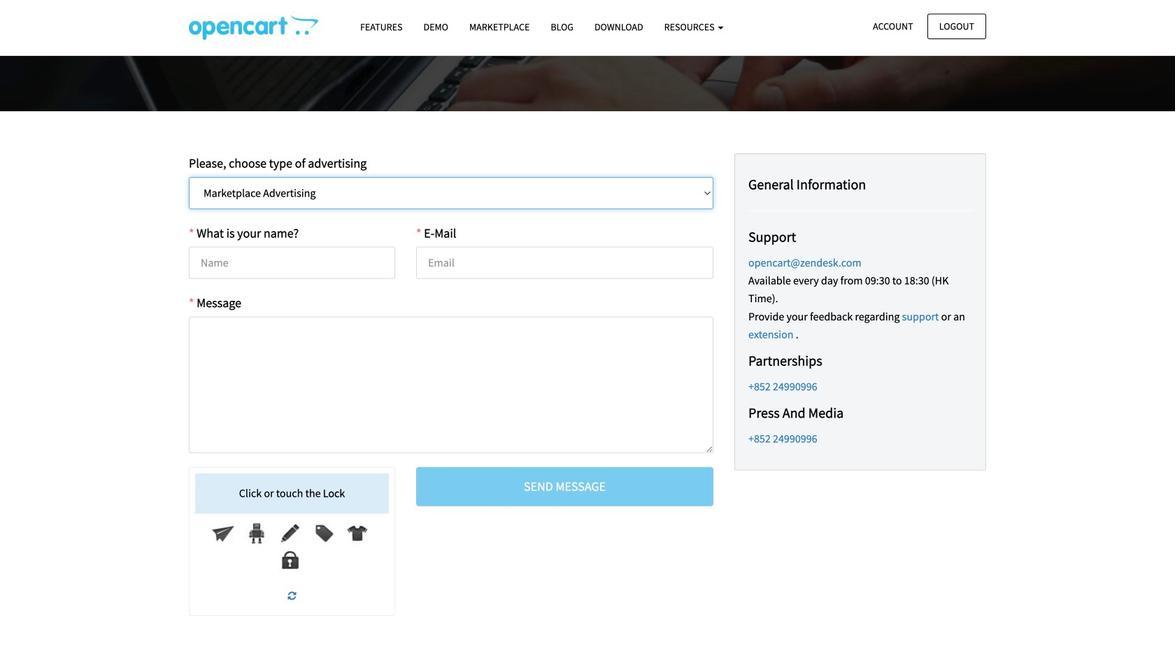 Task type: vqa. For each thing, say whether or not it's contained in the screenshot.
email text field
yes



Task type: locate. For each thing, give the bounding box(es) containing it.
Name text field
[[189, 247, 395, 279]]

None text field
[[189, 317, 714, 453]]

Email text field
[[416, 247, 714, 279]]

refresh image
[[288, 591, 296, 601]]



Task type: describe. For each thing, give the bounding box(es) containing it.
opencart - advertising image
[[189, 15, 318, 40]]



